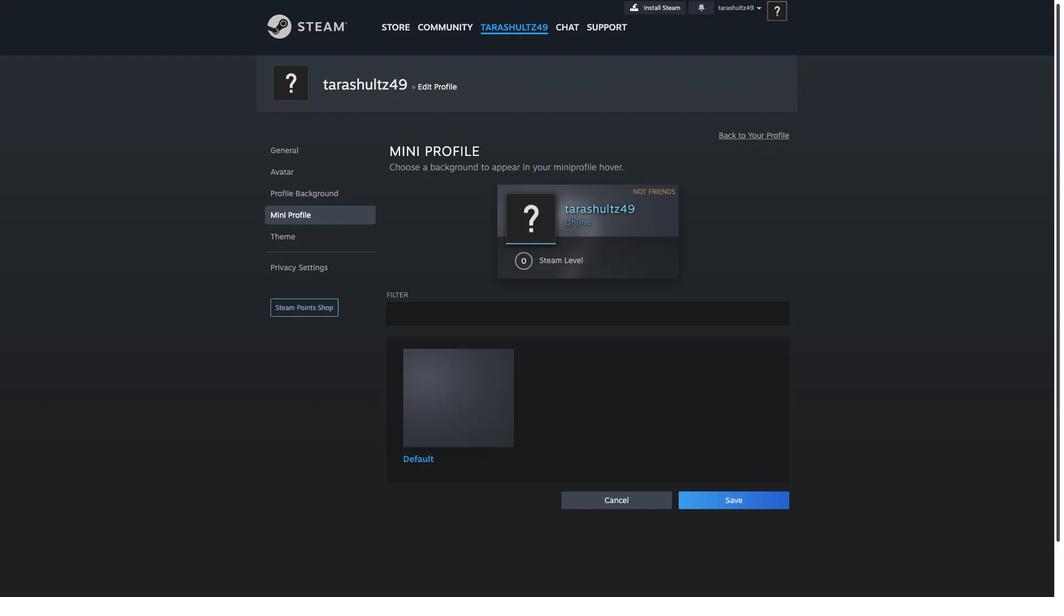 Task type: vqa. For each thing, say whether or not it's contained in the screenshot.
EDIT PROFILE link
yes



Task type: locate. For each thing, give the bounding box(es) containing it.
tarashultz49 link
[[477, 0, 552, 38], [323, 75, 407, 93]]

mini up choose
[[389, 143, 420, 159]]

save
[[726, 496, 743, 505]]

1 vertical spatial steam
[[539, 256, 562, 265]]

1 horizontal spatial mini
[[389, 143, 420, 159]]

avatar link
[[265, 163, 376, 181]]

community
[[418, 22, 473, 33]]

0 horizontal spatial mini
[[270, 210, 286, 220]]

background
[[430, 162, 478, 173]]

to
[[738, 131, 746, 140], [481, 162, 489, 173]]

avatar
[[270, 167, 294, 176]]

tarashultz49 » edit profile
[[323, 75, 457, 93]]

general
[[270, 145, 298, 155]]

background
[[296, 189, 338, 198]]

back to your profile
[[719, 131, 789, 140]]

0
[[521, 256, 526, 266]]

2 vertical spatial steam
[[275, 304, 295, 312]]

profile right your
[[767, 131, 789, 140]]

steam left level
[[539, 256, 562, 265]]

steam level
[[539, 256, 583, 265]]

profile
[[434, 82, 457, 91], [767, 131, 789, 140], [425, 143, 480, 159], [270, 189, 293, 198], [288, 210, 311, 220]]

steam right install
[[663, 4, 680, 12]]

1 vertical spatial mini
[[270, 210, 286, 220]]

mini
[[389, 143, 420, 159], [270, 210, 286, 220]]

steam points shop link
[[270, 299, 338, 317]]

your
[[533, 162, 551, 173]]

appear
[[492, 162, 520, 173]]

privacy settings
[[270, 263, 328, 272]]

profile inside profile background link
[[270, 189, 293, 198]]

store
[[382, 22, 410, 33]]

profile right edit
[[434, 82, 457, 91]]

online
[[565, 217, 591, 227]]

tarashultz49 link left »
[[323, 75, 407, 93]]

2 horizontal spatial steam
[[663, 4, 680, 12]]

to left the appear
[[481, 162, 489, 173]]

mini profile
[[270, 210, 311, 220]]

install steam link
[[625, 1, 685, 14]]

0 vertical spatial mini
[[389, 143, 420, 159]]

1 vertical spatial to
[[481, 162, 489, 173]]

steam left points
[[275, 304, 295, 312]]

0 vertical spatial to
[[738, 131, 746, 140]]

None text field
[[387, 303, 789, 326]]

default
[[403, 454, 434, 465]]

profile down avatar
[[270, 189, 293, 198]]

mini inside the "mini profile choose a background to appear in your miniprofile hover."
[[389, 143, 420, 159]]

to left your
[[738, 131, 746, 140]]

0 horizontal spatial steam
[[275, 304, 295, 312]]

privacy settings link
[[265, 258, 376, 277]]

steam
[[663, 4, 680, 12], [539, 256, 562, 265], [275, 304, 295, 312]]

tarashultz49 link left chat
[[477, 0, 552, 38]]

friends
[[649, 188, 675, 196]]

0 horizontal spatial to
[[481, 162, 489, 173]]

profile up the background
[[425, 143, 480, 159]]

miniprofile
[[554, 162, 597, 173]]

your
[[748, 131, 764, 140]]

store link
[[378, 0, 414, 38]]

1 horizontal spatial steam
[[539, 256, 562, 265]]

in
[[523, 162, 530, 173]]

0 vertical spatial steam
[[663, 4, 680, 12]]

tarashultz49
[[718, 4, 754, 12], [481, 22, 548, 33], [323, 75, 407, 93], [565, 202, 635, 216]]

cancel
[[605, 496, 629, 505]]

1 horizontal spatial tarashultz49 link
[[477, 0, 552, 38]]

profile inside 'mini profile' link
[[288, 210, 311, 220]]

1 vertical spatial tarashultz49 link
[[323, 75, 407, 93]]

mini up theme
[[270, 210, 286, 220]]

profile inside the "mini profile choose a background to appear in your miniprofile hover."
[[425, 143, 480, 159]]

mini for mini profile
[[270, 210, 286, 220]]

profile background
[[270, 189, 338, 198]]

settings
[[298, 263, 328, 272]]

edit profile link
[[418, 82, 457, 91]]

general link
[[265, 141, 376, 160]]

profile down profile background
[[288, 210, 311, 220]]

steam points shop
[[275, 304, 333, 312]]



Task type: describe. For each thing, give the bounding box(es) containing it.
steam for steam points shop
[[275, 304, 295, 312]]

a
[[423, 162, 428, 173]]

choose
[[389, 162, 420, 173]]

filter
[[387, 290, 408, 299]]

edit
[[418, 82, 432, 91]]

0 vertical spatial tarashultz49 link
[[477, 0, 552, 38]]

0 horizontal spatial tarashultz49 link
[[323, 75, 407, 93]]

install steam
[[644, 4, 680, 12]]

to inside the "mini profile choose a background to appear in your miniprofile hover."
[[481, 162, 489, 173]]

profile inside tarashultz49 » edit profile
[[434, 82, 457, 91]]

mini for mini profile choose a background to appear in your miniprofile hover.
[[389, 143, 420, 159]]

hover.
[[599, 162, 624, 173]]

chat link
[[552, 0, 583, 35]]

back
[[719, 131, 736, 140]]

profile background link
[[265, 184, 376, 203]]

back to your profile link
[[719, 131, 789, 140]]

support link
[[583, 0, 631, 35]]

install
[[644, 4, 661, 12]]

theme link
[[265, 227, 376, 246]]

level
[[564, 256, 583, 265]]

»
[[411, 81, 416, 92]]

shop
[[318, 304, 333, 312]]

mini profile choose a background to appear in your miniprofile hover.
[[389, 143, 624, 173]]

save button
[[679, 492, 789, 509]]

1 horizontal spatial to
[[738, 131, 746, 140]]

cancel button
[[561, 492, 672, 509]]

not friends
[[633, 188, 675, 196]]

support
[[587, 22, 627, 33]]

privacy
[[270, 263, 296, 272]]

points
[[297, 304, 316, 312]]

not
[[633, 188, 647, 196]]

mini profile link
[[265, 206, 376, 225]]

chat
[[556, 22, 579, 33]]

tarashultz49 online
[[565, 202, 635, 227]]

steam for steam level
[[539, 256, 562, 265]]

theme
[[270, 232, 295, 241]]

community link
[[414, 0, 477, 38]]



